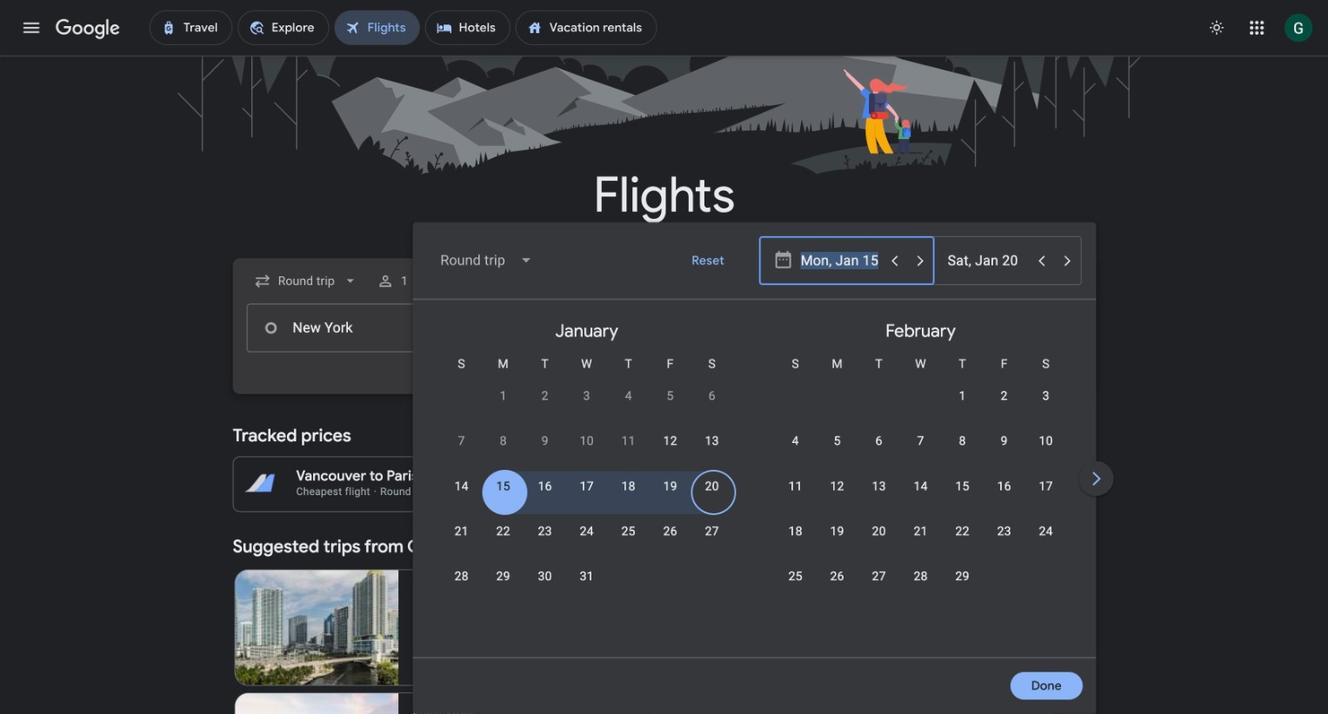 Task type: vqa. For each thing, say whether or not it's contained in the screenshot.
'733 US dollars' text box
yes



Task type: locate. For each thing, give the bounding box(es) containing it.
thu, feb 1 element
[[959, 388, 966, 405]]

1 row group from the left
[[420, 307, 754, 651]]

fri, jan 19 element
[[663, 478, 677, 496]]

main menu image
[[21, 17, 42, 38]]

row up the wed, jan 17 element
[[441, 425, 733, 475]]

 image
[[374, 486, 377, 498]]

sun, jan 28 element
[[455, 569, 469, 586]]

477 US dollars text field
[[473, 484, 501, 499]]

row group
[[420, 307, 754, 651], [754, 307, 1088, 651], [1088, 307, 1328, 651]]

wed, feb 7 element
[[917, 433, 924, 450]]

sat, jan 13 element
[[705, 433, 719, 450]]

more info image
[[774, 468, 791, 486]]

sun, jan 14 element
[[455, 478, 469, 496]]

Return text field
[[947, 305, 1027, 352]]

sat, feb 24 element
[[1039, 523, 1053, 541]]

grid
[[420, 307, 1328, 669]]

sun, feb 11 element
[[789, 478, 803, 496]]

wed, feb 21 element
[[914, 523, 928, 541]]

2 row group from the left
[[754, 307, 1088, 651]]

wed, feb 14 element
[[914, 478, 928, 496]]

mon, jan 15, departure date. element
[[496, 478, 510, 496]]

None field
[[427, 240, 547, 282], [247, 266, 366, 297], [427, 240, 547, 282], [247, 266, 366, 297]]

sat, jan 20, return date. element
[[705, 478, 719, 496]]

tue, jan 23 element
[[538, 523, 552, 541]]

grid inside 'flight' search field
[[420, 307, 1328, 669]]

fri, feb 16 element
[[997, 478, 1011, 496]]

sun, feb 25 element
[[789, 569, 803, 586]]

tue, jan 2 element
[[542, 388, 549, 405]]

sun, feb 18 element
[[789, 523, 803, 541]]

3 row group from the left
[[1088, 307, 1328, 651]]

mon, jan 22 element
[[496, 523, 510, 541]]

row up fri, feb 9 element
[[942, 373, 1067, 430]]

Flight search field
[[219, 223, 1328, 715]]

fri, feb 9 element
[[1001, 433, 1008, 450]]

row up 'wed, feb 21' element
[[775, 470, 1067, 520]]

tue, feb 6 element
[[876, 433, 883, 450]]

thu, jan 4 element
[[625, 388, 632, 405]]

mon, jan 8 element
[[500, 433, 507, 450]]

733 US dollars text field
[[1053, 484, 1081, 499]]

wed, jan 3 element
[[583, 388, 590, 405]]

row
[[482, 373, 733, 430], [942, 373, 1067, 430], [441, 425, 733, 475], [775, 425, 1067, 475], [441, 470, 733, 520], [775, 470, 1067, 520], [441, 516, 733, 565], [775, 516, 1067, 565], [441, 561, 608, 610], [775, 561, 983, 610]]

None text field
[[247, 304, 492, 353]]

tue, feb 27 element
[[872, 569, 886, 586]]

row up thu, jan 11 element
[[482, 373, 733, 430]]

thu, jan 11 element
[[622, 433, 636, 450]]

fri, jan 12 element
[[663, 433, 677, 450]]

tue, jan 9 element
[[542, 433, 549, 450]]



Task type: describe. For each thing, give the bounding box(es) containing it.
row up wed, jan 24 element
[[441, 470, 733, 520]]

604 US dollars text field
[[467, 468, 501, 486]]

sun, feb 4 element
[[792, 433, 799, 450]]

thu, feb 15 element
[[956, 478, 970, 496]]

wed, jan 17 element
[[580, 478, 594, 496]]

tue, jan 16 element
[[538, 478, 552, 496]]

row up wed, feb 28 element
[[775, 516, 1067, 565]]

change appearance image
[[1196, 7, 1238, 49]]

fri, feb 2 element
[[1001, 388, 1008, 405]]

mon, jan 1 element
[[500, 388, 507, 405]]

row up "wed, jan 31" element
[[441, 516, 733, 565]]

sat, feb 10 element
[[1039, 433, 1053, 450]]

fri, jan 5 element
[[667, 388, 674, 405]]

mon, feb 5 element
[[834, 433, 841, 450]]

thu, jan 25 element
[[622, 523, 636, 541]]

thu, feb 8 element
[[959, 433, 966, 450]]

thu, jan 18 element
[[622, 478, 636, 496]]

suggested trips from charlotte region
[[233, 527, 1096, 715]]

wed, jan 24 element
[[580, 523, 594, 541]]

780 US dollars text field
[[1048, 468, 1081, 486]]

mon, jan 29 element
[[496, 569, 510, 586]]

wed, jan 31 element
[[580, 569, 594, 586]]

none text field inside 'flight' search field
[[247, 304, 492, 353]]

Departure text field
[[801, 237, 881, 284]]

sun, jan 21 element
[[455, 523, 469, 541]]

row up wed, feb 14 element
[[775, 425, 1067, 475]]

tue, jan 30 element
[[538, 569, 552, 586]]

fri, feb 23 element
[[997, 523, 1011, 541]]

spirit image
[[413, 621, 426, 635]]

tracked prices region
[[233, 415, 1096, 513]]

wed, feb 28 element
[[914, 569, 928, 586]]

Return text field
[[948, 237, 1028, 284]]

sat, feb 3 element
[[1043, 388, 1050, 405]]

tue, feb 13 element
[[872, 478, 886, 496]]

wed, jan 10 element
[[580, 433, 594, 450]]

More info text field
[[774, 468, 791, 490]]

row down the tue, feb 20 "element"
[[775, 561, 983, 610]]

sat, jan 27 element
[[705, 523, 719, 541]]

sat, feb 17 element
[[1039, 478, 1053, 496]]

sun, jan 7 element
[[458, 433, 465, 450]]

next image
[[1076, 458, 1117, 500]]

sat, jan 6 element
[[709, 388, 716, 405]]

mon, feb 26 element
[[830, 569, 844, 586]]

mon, feb 19 element
[[830, 523, 844, 541]]

fri, jan 26 element
[[663, 523, 677, 541]]

tue, feb 20 element
[[872, 523, 886, 541]]

thu, feb 22 element
[[956, 523, 970, 541]]

row down tue, jan 23 element
[[441, 561, 608, 610]]

thu, feb 29 element
[[956, 569, 970, 586]]

 image inside tracked prices region
[[374, 486, 377, 498]]

mon, feb 12 element
[[830, 478, 844, 496]]



